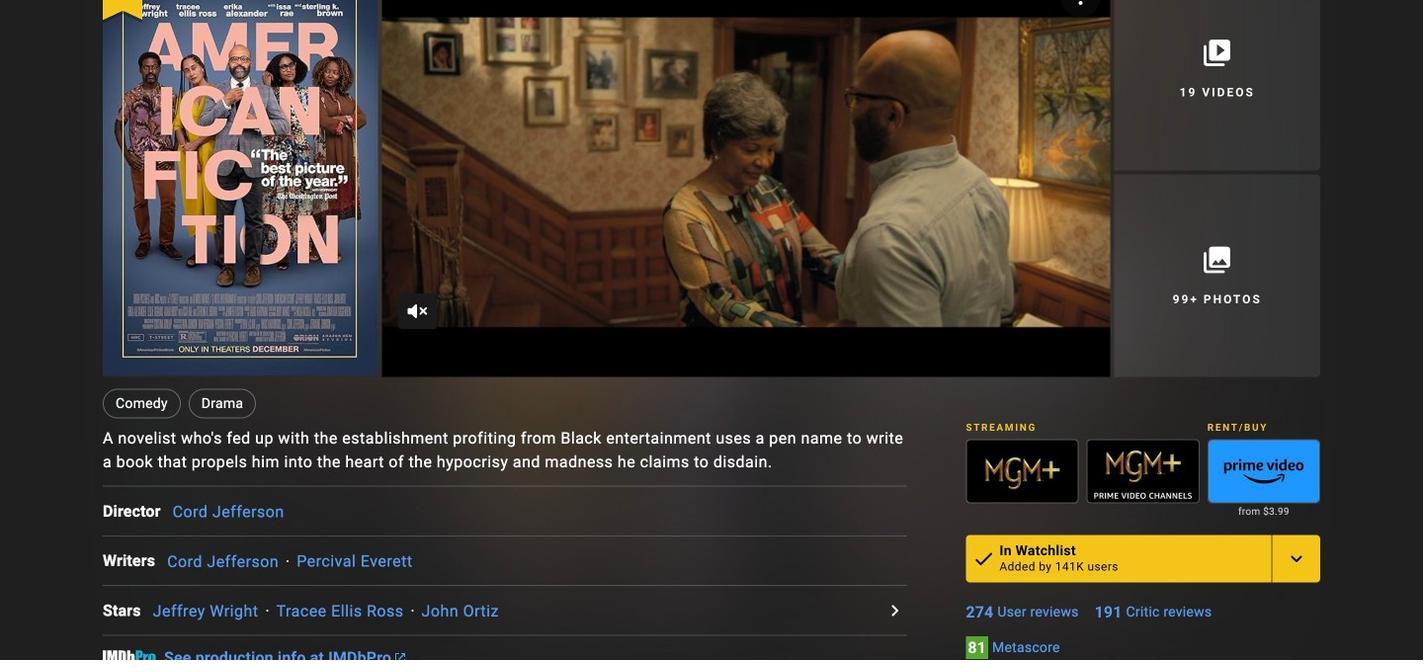 Task type: locate. For each thing, give the bounding box(es) containing it.
watch on mgm+ image
[[967, 440, 1078, 503], [1088, 440, 1199, 503]]

see full cast and crew element
[[103, 500, 173, 523], [103, 549, 167, 573]]

1 horizontal spatial watch on mgm+ image
[[1088, 440, 1199, 503]]

1 see full cast and crew element from the top
[[103, 500, 173, 523]]

0 vertical spatial see full cast and crew element
[[103, 500, 173, 523]]

watch official trailer 2 element
[[382, 0, 1111, 377]]

0 horizontal spatial watch on mgm+ image
[[967, 440, 1078, 503]]

erika alexander, tracee ellis ross, jeffrey wright, sterling k. brown, and issa rae in american fiction (2023) image
[[103, 0, 378, 376]]

american fiction is cord jefferson's hilarious directorial debut, which confronts our culture's obsession with reducing people to outrageous stereotypes. jeffrey wright stars as monk, a frustrated novelist who's fed up with the establishment profiting from "black" entertainment that relies on tired and offensive tropes. to prove his point, monk uses a pen name to write an outlandish "black" book of his own, a book that propels him to the heart of hypocrisy and the madness he claims to disdain. image
[[382, 0, 1111, 378]]

group
[[103, 0, 378, 377], [382, 0, 1111, 378], [966, 439, 1079, 504], [1087, 439, 1200, 504], [1208, 439, 1321, 519], [1208, 439, 1321, 504]]

volume off image
[[406, 300, 429, 323]]

add title to another list image
[[1285, 547, 1309, 571]]

1 vertical spatial see full cast and crew element
[[103, 549, 167, 573]]



Task type: describe. For each thing, give the bounding box(es) containing it.
2 see full cast and crew element from the top
[[103, 549, 167, 573]]

1 watch on mgm+ image from the left
[[967, 440, 1078, 503]]

video autoplay preference image
[[1069, 0, 1093, 9]]

launch inline image
[[396, 653, 405, 660]]

2 watch on mgm+ image from the left
[[1088, 440, 1199, 503]]

see full cast and crew image
[[883, 599, 907, 623]]

watch on prime video image
[[1209, 440, 1320, 503]]

done image
[[972, 547, 996, 571]]

video player application
[[382, 0, 1111, 377]]



Task type: vqa. For each thing, say whether or not it's contained in the screenshot.
18
no



